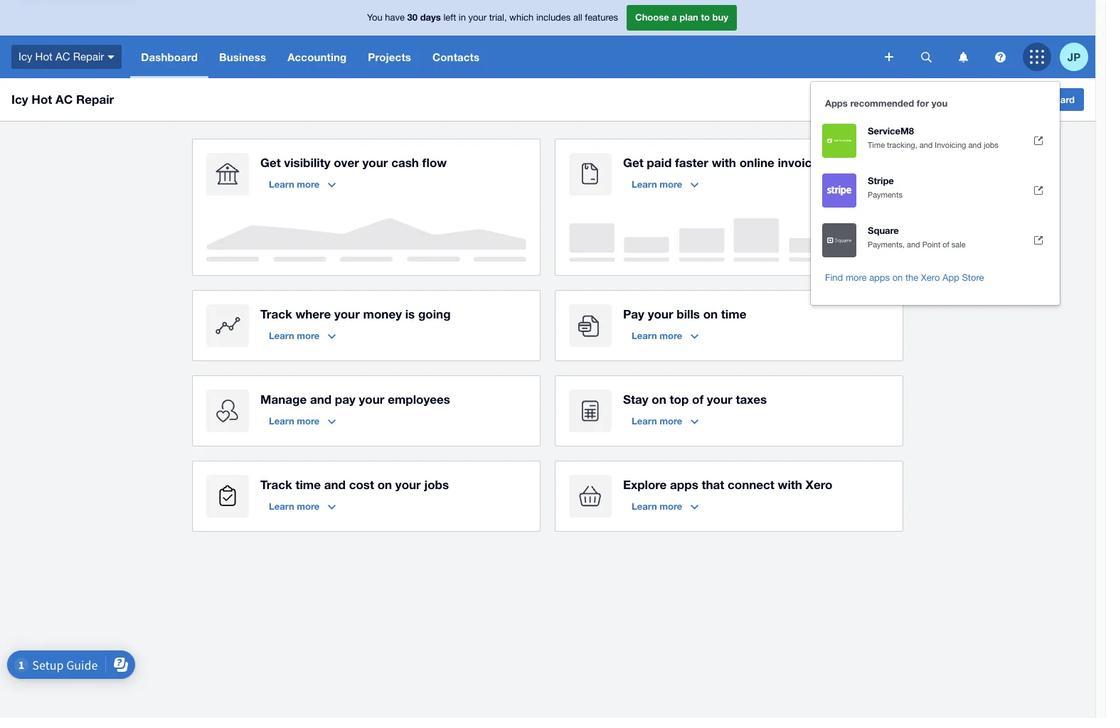 Task type: vqa. For each thing, say whether or not it's contained in the screenshot.
App recommendations element
yes



Task type: describe. For each thing, give the bounding box(es) containing it.
a
[[672, 12, 677, 23]]

and right tracking, on the top
[[920, 141, 933, 149]]

invoices icon image
[[569, 153, 612, 196]]

learn more button for and
[[260, 410, 345, 433]]

pay your bills on time
[[623, 307, 747, 322]]

edit dashboard
[[1008, 94, 1075, 105]]

choose a plan to buy
[[635, 12, 728, 23]]

get for get paid faster with online invoices
[[623, 155, 644, 170]]

tracking,
[[887, 141, 917, 149]]

1 horizontal spatial with
[[778, 477, 802, 492]]

more for explore apps that connect with xero
[[660, 501, 682, 512]]

1 vertical spatial apps
[[670, 477, 698, 492]]

learn for visibility
[[269, 179, 294, 190]]

learn for your
[[632, 330, 657, 341]]

1 vertical spatial of
[[692, 392, 704, 407]]

pay
[[623, 307, 644, 322]]

get for get visibility over your cash flow
[[260, 155, 281, 170]]

business
[[219, 51, 266, 63]]

learn more for and
[[269, 415, 320, 427]]

more for get paid faster with online invoices
[[660, 179, 682, 190]]

stripe payments
[[868, 175, 903, 199]]

online
[[740, 155, 775, 170]]

cost
[[349, 477, 374, 492]]

svg image
[[108, 55, 115, 59]]

money
[[363, 307, 402, 322]]

projects icon image
[[206, 475, 249, 518]]

accounting button
[[277, 36, 357, 78]]

employees icon image
[[206, 390, 249, 433]]

on right bills on the right top of page
[[703, 307, 718, 322]]

more inside 'group'
[[846, 272, 867, 283]]

the
[[906, 272, 919, 283]]

top
[[670, 392, 689, 407]]

all
[[573, 12, 582, 23]]

learn more button for on
[[623, 410, 707, 433]]

your inside you have 30 days left in your trial, which includes all features
[[469, 12, 487, 23]]

learn for where
[[269, 330, 294, 341]]

navigation inside banner
[[130, 36, 875, 78]]

contacts
[[433, 51, 480, 63]]

going
[[418, 307, 451, 322]]

and right invoicing
[[969, 141, 982, 149]]

on inside 'group'
[[893, 272, 903, 283]]

includes
[[536, 12, 571, 23]]

projects
[[368, 51, 411, 63]]

icy hot ac repair button
[[0, 36, 130, 78]]

icy hot ac repair inside popup button
[[18, 50, 104, 62]]

xero for with
[[806, 477, 833, 492]]

that
[[702, 477, 724, 492]]

left
[[444, 12, 456, 23]]

1 vertical spatial time
[[296, 477, 321, 492]]

have
[[385, 12, 405, 23]]

servicem8 time tracking, and invoicing and jobs
[[868, 125, 999, 149]]

learn more button for paid
[[623, 173, 707, 196]]

learn more for time
[[269, 501, 320, 512]]

1 vertical spatial ac
[[56, 92, 73, 107]]

bills
[[677, 307, 700, 322]]

dashboard link
[[130, 36, 208, 78]]

more for track time and cost on your jobs
[[297, 501, 320, 512]]

projects button
[[357, 36, 422, 78]]

apps
[[825, 97, 848, 109]]

days
[[420, 12, 441, 23]]

invoices
[[778, 155, 825, 170]]

learn more button for visibility
[[260, 173, 345, 196]]

dashboard
[[1028, 94, 1075, 105]]

find more apps on the xero app store link
[[811, 265, 1060, 291]]

add-ons icon image
[[569, 475, 612, 518]]

time
[[868, 141, 885, 149]]

which
[[509, 12, 534, 23]]

1 vertical spatial hot
[[32, 92, 52, 107]]

over
[[334, 155, 359, 170]]

learn more button for time
[[260, 495, 345, 518]]

you
[[367, 12, 383, 23]]

stay on top of your taxes
[[623, 392, 767, 407]]

where
[[296, 307, 331, 322]]

in
[[459, 12, 466, 23]]

find
[[825, 272, 843, 283]]

invoicing
[[935, 141, 966, 149]]

explore apps that connect with xero
[[623, 477, 833, 492]]

learn more for where
[[269, 330, 320, 341]]

of inside square payments, and point of sale
[[943, 240, 950, 249]]

repair inside popup button
[[73, 50, 104, 62]]

learn for time
[[269, 501, 294, 512]]

payments
[[868, 191, 903, 199]]

more for get visibility over your cash flow
[[297, 179, 320, 190]]

taxes
[[736, 392, 767, 407]]

on right cost
[[377, 477, 392, 492]]

on left top
[[652, 392, 666, 407]]

group containing apps recommended for you
[[811, 82, 1060, 305]]

is
[[405, 307, 415, 322]]

point
[[922, 240, 941, 249]]

jp button
[[1060, 36, 1096, 78]]

0 horizontal spatial with
[[712, 155, 736, 170]]

ac inside popup button
[[55, 50, 70, 62]]



Task type: locate. For each thing, give the bounding box(es) containing it.
more right the find
[[846, 272, 867, 283]]

track where your money is going
[[260, 307, 451, 322]]

more down track time and cost on your jobs
[[297, 501, 320, 512]]

more down the visibility
[[297, 179, 320, 190]]

visibility
[[284, 155, 330, 170]]

paid
[[647, 155, 672, 170]]

store
[[962, 272, 984, 283]]

more down pay your bills on time
[[660, 330, 682, 341]]

hot
[[35, 50, 52, 62], [32, 92, 52, 107]]

track right projects icon
[[260, 477, 292, 492]]

navigation
[[130, 36, 875, 78]]

banking preview line graph image
[[206, 218, 526, 262]]

1 vertical spatial repair
[[76, 92, 114, 107]]

learn more down pay
[[632, 330, 682, 341]]

learn more button down pay your bills on time
[[623, 324, 707, 347]]

1 vertical spatial track
[[260, 477, 292, 492]]

manage
[[260, 392, 307, 407]]

track
[[260, 307, 292, 322], [260, 477, 292, 492]]

learn for and
[[269, 415, 294, 427]]

more for manage and pay your employees
[[297, 415, 320, 427]]

square
[[868, 225, 899, 236]]

learn more down where
[[269, 330, 320, 341]]

learn more button down the visibility
[[260, 173, 345, 196]]

apps
[[869, 272, 890, 283], [670, 477, 698, 492]]

with
[[712, 155, 736, 170], [778, 477, 802, 492]]

xero
[[921, 272, 940, 283], [806, 477, 833, 492]]

0 vertical spatial apps
[[869, 272, 890, 283]]

plan
[[680, 12, 698, 23]]

1 horizontal spatial get
[[623, 155, 644, 170]]

stay
[[623, 392, 649, 407]]

learn more for apps
[[632, 501, 682, 512]]

sale
[[952, 240, 966, 249]]

learn more for your
[[632, 330, 682, 341]]

xero right connect
[[806, 477, 833, 492]]

learn more for on
[[632, 415, 682, 427]]

hot left svg icon
[[35, 50, 52, 62]]

1 horizontal spatial of
[[943, 240, 950, 249]]

app
[[943, 272, 960, 283]]

faster
[[675, 155, 709, 170]]

ac
[[55, 50, 70, 62], [56, 92, 73, 107]]

recommended
[[850, 97, 914, 109]]

servicem8
[[868, 125, 914, 137]]

more
[[297, 179, 320, 190], [660, 179, 682, 190], [846, 272, 867, 283], [297, 330, 320, 341], [660, 330, 682, 341], [297, 415, 320, 427], [660, 415, 682, 427], [297, 501, 320, 512], [660, 501, 682, 512]]

get paid faster with online invoices
[[623, 155, 825, 170]]

0 horizontal spatial time
[[296, 477, 321, 492]]

more down explore
[[660, 501, 682, 512]]

banner containing jp
[[0, 0, 1096, 305]]

for
[[917, 97, 929, 109]]

banking icon image
[[206, 153, 249, 196]]

1 horizontal spatial apps
[[869, 272, 890, 283]]

learn more for paid
[[632, 179, 682, 190]]

repair
[[73, 50, 104, 62], [76, 92, 114, 107]]

learn more button down paid
[[623, 173, 707, 196]]

learn down the 'stay'
[[632, 415, 657, 427]]

learn right projects icon
[[269, 501, 294, 512]]

and left pay
[[310, 392, 332, 407]]

bills icon image
[[569, 304, 612, 347]]

0 vertical spatial of
[[943, 240, 950, 249]]

buy
[[713, 12, 728, 23]]

you
[[932, 97, 948, 109]]

manage and pay your employees
[[260, 392, 450, 407]]

time
[[721, 307, 747, 322], [296, 477, 321, 492]]

learn more button for your
[[623, 324, 707, 347]]

features
[[585, 12, 618, 23]]

0 vertical spatial time
[[721, 307, 747, 322]]

learn more button for where
[[260, 324, 345, 347]]

0 vertical spatial icy
[[18, 50, 32, 62]]

track money icon image
[[206, 304, 249, 347]]

and
[[920, 141, 933, 149], [969, 141, 982, 149], [907, 240, 920, 249], [310, 392, 332, 407], [324, 477, 346, 492]]

1 vertical spatial with
[[778, 477, 802, 492]]

2 get from the left
[[623, 155, 644, 170]]

invoices preview bar graph image
[[569, 218, 889, 262]]

jobs
[[984, 141, 999, 149], [424, 477, 449, 492]]

apps recommended for you
[[825, 97, 948, 109]]

learn for paid
[[632, 179, 657, 190]]

repair left svg icon
[[73, 50, 104, 62]]

pay
[[335, 392, 356, 407]]

2 track from the top
[[260, 477, 292, 492]]

0 vertical spatial track
[[260, 307, 292, 322]]

more for stay on top of your taxes
[[660, 415, 682, 427]]

hot inside icy hot ac repair popup button
[[35, 50, 52, 62]]

learn more down the 'stay'
[[632, 415, 682, 427]]

edit
[[1008, 94, 1025, 105]]

accounting
[[288, 51, 347, 63]]

get visibility over your cash flow
[[260, 155, 447, 170]]

0 horizontal spatial of
[[692, 392, 704, 407]]

0 horizontal spatial apps
[[670, 477, 698, 492]]

xero right the
[[921, 272, 940, 283]]

get
[[260, 155, 281, 170], [623, 155, 644, 170]]

jobs inside "servicem8 time tracking, and invoicing and jobs"
[[984, 141, 999, 149]]

1 vertical spatial jobs
[[424, 477, 449, 492]]

1 track from the top
[[260, 307, 292, 322]]

with right connect
[[778, 477, 802, 492]]

1 horizontal spatial xero
[[921, 272, 940, 283]]

of
[[943, 240, 950, 249], [692, 392, 704, 407]]

more down manage
[[297, 415, 320, 427]]

track for track where your money is going
[[260, 307, 292, 322]]

1 horizontal spatial jobs
[[984, 141, 999, 149]]

on
[[893, 272, 903, 283], [703, 307, 718, 322], [652, 392, 666, 407], [377, 477, 392, 492]]

payments,
[[868, 240, 905, 249]]

with right faster in the top of the page
[[712, 155, 736, 170]]

1 get from the left
[[260, 155, 281, 170]]

your
[[469, 12, 487, 23], [362, 155, 388, 170], [334, 307, 360, 322], [648, 307, 673, 322], [359, 392, 384, 407], [707, 392, 733, 407], [395, 477, 421, 492]]

learn more button
[[260, 173, 345, 196], [623, 173, 707, 196], [260, 324, 345, 347], [623, 324, 707, 347], [260, 410, 345, 433], [623, 410, 707, 433], [260, 495, 345, 518], [623, 495, 707, 518]]

you have 30 days left in your trial, which includes all features
[[367, 12, 618, 23]]

more down top
[[660, 415, 682, 427]]

choose
[[635, 12, 669, 23]]

learn more button down where
[[260, 324, 345, 347]]

learn for apps
[[632, 501, 657, 512]]

repair down svg icon
[[76, 92, 114, 107]]

and inside square payments, and point of sale
[[907, 240, 920, 249]]

get left the visibility
[[260, 155, 281, 170]]

learn right "track money icon"
[[269, 330, 294, 341]]

learn
[[269, 179, 294, 190], [632, 179, 657, 190], [269, 330, 294, 341], [632, 330, 657, 341], [269, 415, 294, 427], [632, 415, 657, 427], [269, 501, 294, 512], [632, 501, 657, 512]]

learn more down explore
[[632, 501, 682, 512]]

0 vertical spatial jobs
[[984, 141, 999, 149]]

stripe
[[868, 175, 894, 186]]

xero for the
[[921, 272, 940, 283]]

learn down explore
[[632, 501, 657, 512]]

explore
[[623, 477, 667, 492]]

edit dashboard button
[[999, 88, 1084, 111]]

ac down icy hot ac repair popup button
[[56, 92, 73, 107]]

0 vertical spatial ac
[[55, 50, 70, 62]]

learn more down track time and cost on your jobs
[[269, 501, 320, 512]]

trial,
[[489, 12, 507, 23]]

find more apps on the xero app store
[[825, 272, 984, 283]]

app recommendations element
[[811, 116, 1060, 265]]

learn more
[[269, 179, 320, 190], [632, 179, 682, 190], [269, 330, 320, 341], [632, 330, 682, 341], [269, 415, 320, 427], [632, 415, 682, 427], [269, 501, 320, 512], [632, 501, 682, 512]]

apps left that
[[670, 477, 698, 492]]

taxes icon image
[[569, 390, 612, 433]]

track time and cost on your jobs
[[260, 477, 449, 492]]

get left paid
[[623, 155, 644, 170]]

banner
[[0, 0, 1096, 305]]

1 vertical spatial xero
[[806, 477, 833, 492]]

cash
[[391, 155, 419, 170]]

to
[[701, 12, 710, 23]]

learn down pay
[[632, 330, 657, 341]]

0 vertical spatial repair
[[73, 50, 104, 62]]

of right top
[[692, 392, 704, 407]]

time left cost
[[296, 477, 321, 492]]

learn more down manage
[[269, 415, 320, 427]]

learn more button down explore
[[623, 495, 707, 518]]

icy
[[18, 50, 32, 62], [11, 92, 28, 107]]

learn more button down track time and cost on your jobs
[[260, 495, 345, 518]]

ac left svg icon
[[55, 50, 70, 62]]

more down paid
[[660, 179, 682, 190]]

0 vertical spatial icy hot ac repair
[[18, 50, 104, 62]]

0 vertical spatial hot
[[35, 50, 52, 62]]

jobs for track time and cost on your jobs
[[424, 477, 449, 492]]

learn more for visibility
[[269, 179, 320, 190]]

employees
[[388, 392, 450, 407]]

navigation containing dashboard
[[130, 36, 875, 78]]

time right bills on the right top of page
[[721, 307, 747, 322]]

0 horizontal spatial jobs
[[424, 477, 449, 492]]

learn down manage
[[269, 415, 294, 427]]

xero inside 'group'
[[921, 272, 940, 283]]

square payments, and point of sale
[[868, 225, 966, 249]]

learn more button for apps
[[623, 495, 707, 518]]

learn more button down manage
[[260, 410, 345, 433]]

jobs for servicem8 time tracking, and invoicing and jobs
[[984, 141, 999, 149]]

svg image
[[1030, 50, 1044, 64], [921, 52, 932, 62], [959, 52, 968, 62], [995, 52, 1006, 62], [885, 53, 894, 61]]

icy hot ac repair down icy hot ac repair popup button
[[11, 92, 114, 107]]

more down where
[[297, 330, 320, 341]]

0 vertical spatial with
[[712, 155, 736, 170]]

icy inside popup button
[[18, 50, 32, 62]]

more for track where your money is going
[[297, 330, 320, 341]]

apps inside 'group'
[[869, 272, 890, 283]]

flow
[[422, 155, 447, 170]]

on left the
[[893, 272, 903, 283]]

learn for on
[[632, 415, 657, 427]]

hot down icy hot ac repair popup button
[[32, 92, 52, 107]]

contacts button
[[422, 36, 490, 78]]

icy hot ac repair left svg icon
[[18, 50, 104, 62]]

learn more down paid
[[632, 179, 682, 190]]

track for track time and cost on your jobs
[[260, 477, 292, 492]]

of left sale
[[943, 240, 950, 249]]

apps left the
[[869, 272, 890, 283]]

business button
[[208, 36, 277, 78]]

and left cost
[[324, 477, 346, 492]]

0 horizontal spatial get
[[260, 155, 281, 170]]

1 horizontal spatial time
[[721, 307, 747, 322]]

jp
[[1068, 50, 1081, 63]]

learn more down the visibility
[[269, 179, 320, 190]]

1 vertical spatial icy hot ac repair
[[11, 92, 114, 107]]

connect
[[728, 477, 775, 492]]

30
[[407, 12, 418, 23]]

and left the point at top
[[907, 240, 920, 249]]

group
[[811, 82, 1060, 305]]

learn down the visibility
[[269, 179, 294, 190]]

0 vertical spatial xero
[[921, 272, 940, 283]]

0 horizontal spatial xero
[[806, 477, 833, 492]]

more for pay your bills on time
[[660, 330, 682, 341]]

icy hot ac repair
[[18, 50, 104, 62], [11, 92, 114, 107]]

learn more button down top
[[623, 410, 707, 433]]

learn down paid
[[632, 179, 657, 190]]

dashboard
[[141, 51, 198, 63]]

1 vertical spatial icy
[[11, 92, 28, 107]]

track left where
[[260, 307, 292, 322]]



